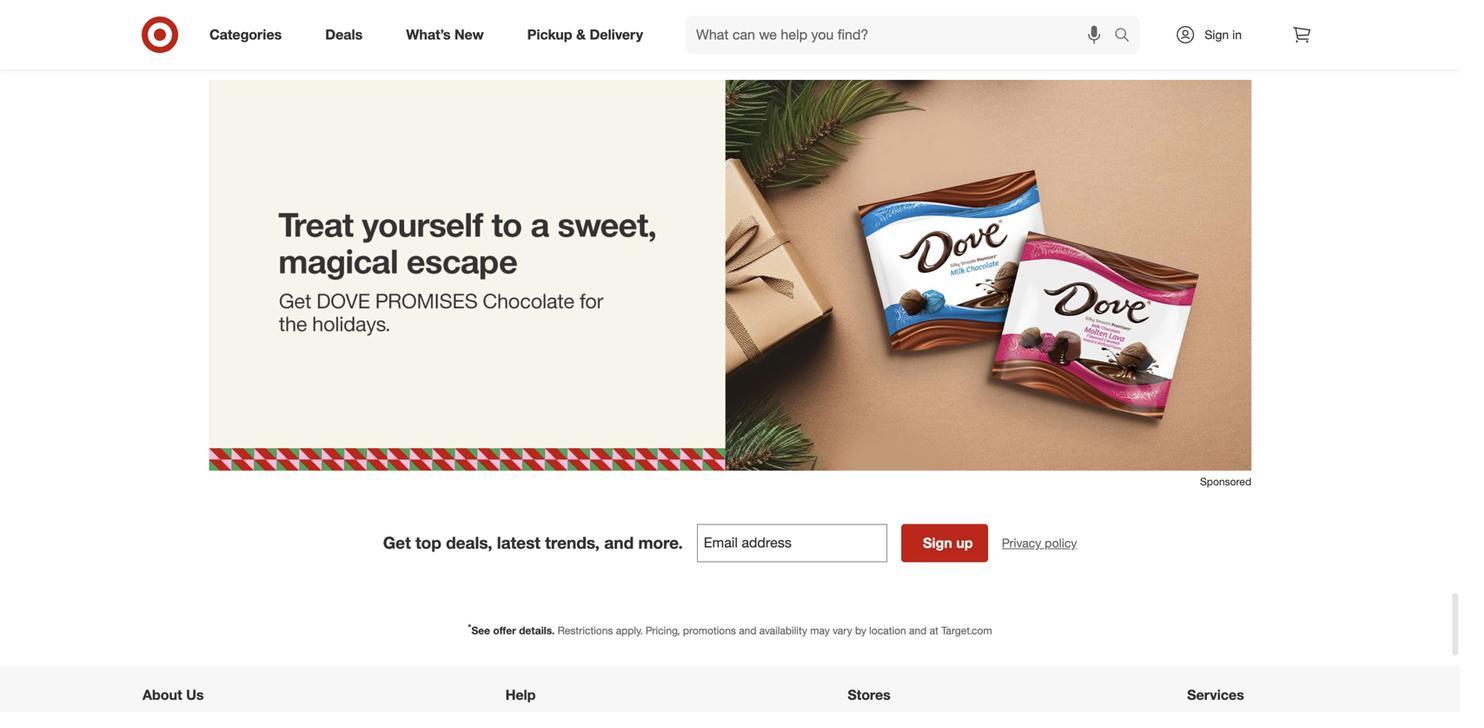 Task type: vqa. For each thing, say whether or not it's contained in the screenshot.
Household Essentials
yes



Task type: describe. For each thing, give the bounding box(es) containing it.
sign for sign up
[[923, 535, 953, 552]]

delivery
[[590, 26, 643, 43]]

pickup & delivery
[[527, 26, 643, 43]]

stores
[[848, 687, 891, 704]]

location
[[870, 625, 907, 638]]

what's new link
[[391, 16, 506, 54]]

household
[[761, 29, 819, 44]]

What can we help you find? suggestions appear below search field
[[686, 16, 1119, 54]]

household essentials link
[[730, 0, 908, 45]]

clearance
[[1147, 29, 1202, 44]]

more.
[[639, 533, 683, 553]]

apply.
[[616, 625, 643, 638]]

promotions
[[683, 625, 736, 638]]

what's new
[[406, 26, 484, 43]]

grocery
[[619, 29, 664, 44]]

2 horizontal spatial and
[[910, 625, 927, 638]]

sports
[[235, 29, 272, 44]]

sign for sign in
[[1205, 27, 1230, 42]]

search
[[1107, 28, 1149, 45]]

sports & outdoors link
[[197, 0, 375, 45]]

in
[[1233, 27, 1242, 42]]

offer
[[493, 625, 516, 638]]

at
[[930, 625, 939, 638]]

trends,
[[545, 533, 600, 553]]

about
[[143, 687, 182, 704]]

deals link
[[311, 16, 385, 54]]

sign up
[[923, 535, 973, 552]]

pricing,
[[646, 625, 680, 638]]

new
[[455, 26, 484, 43]]

restrictions
[[558, 625, 613, 638]]

help
[[506, 687, 536, 704]]

services
[[1188, 687, 1245, 704]]

about us
[[143, 687, 204, 704]]



Task type: locate. For each thing, give the bounding box(es) containing it.
0 horizontal spatial and
[[605, 533, 634, 553]]

privacy policy link
[[1002, 535, 1078, 552]]

and
[[605, 533, 634, 553], [739, 625, 757, 638], [910, 625, 927, 638]]

household essentials
[[761, 29, 878, 44]]

deals,
[[446, 533, 493, 553]]

sign in link
[[1161, 16, 1269, 54]]

sign
[[1205, 27, 1230, 42], [923, 535, 953, 552]]

*
[[468, 622, 472, 633]]

apple
[[448, 29, 480, 44]]

what's
[[406, 26, 451, 43]]

advertisement region
[[209, 80, 1252, 475]]

1 horizontal spatial &
[[576, 26, 586, 43]]

availability
[[760, 625, 808, 638]]

sports & outdoors
[[235, 29, 337, 44]]

& for sports
[[275, 29, 283, 44]]

pickup
[[527, 26, 573, 43]]

pickup & delivery link
[[513, 16, 665, 54]]

1 vertical spatial sign
[[923, 535, 953, 552]]

get top deals, latest trends, and more.
[[383, 533, 683, 553]]

us
[[186, 687, 204, 704]]

sign inside sign up 'button'
[[923, 535, 953, 552]]

grocery link
[[553, 0, 730, 45]]

& right pickup
[[576, 26, 586, 43]]

sign up button
[[901, 525, 988, 563]]

None text field
[[697, 525, 888, 563]]

get
[[383, 533, 411, 553]]

& for pickup
[[576, 26, 586, 43]]

1 horizontal spatial sign
[[1205, 27, 1230, 42]]

see
[[472, 625, 490, 638]]

sign in
[[1205, 27, 1242, 42]]

& right sports
[[275, 29, 283, 44]]

and left at
[[910, 625, 927, 638]]

details.
[[519, 625, 555, 638]]

by
[[856, 625, 867, 638]]

categories link
[[195, 16, 304, 54]]

up
[[957, 535, 973, 552]]

&
[[576, 26, 586, 43], [275, 29, 283, 44]]

clearance link
[[1086, 0, 1263, 45]]

and left availability
[[739, 625, 757, 638]]

and left more.
[[605, 533, 634, 553]]

vary
[[833, 625, 853, 638]]

apple link
[[375, 0, 553, 45]]

sign inside sign in link
[[1205, 27, 1230, 42]]

sign left the up
[[923, 535, 953, 552]]

may
[[811, 625, 830, 638]]

& inside 'link'
[[275, 29, 283, 44]]

0 vertical spatial sign
[[1205, 27, 1230, 42]]

privacy policy
[[1002, 536, 1078, 551]]

deals
[[325, 26, 363, 43]]

target.com
[[942, 625, 993, 638]]

0 horizontal spatial &
[[275, 29, 283, 44]]

sign left in
[[1205, 27, 1230, 42]]

categories
[[210, 26, 282, 43]]

* see offer details. restrictions apply. pricing, promotions and availability may vary by location and at target.com
[[468, 622, 993, 638]]

policy
[[1045, 536, 1078, 551]]

0 horizontal spatial sign
[[923, 535, 953, 552]]

top
[[416, 533, 442, 553]]

essentials
[[823, 29, 878, 44]]

latest
[[497, 533, 541, 553]]

search button
[[1107, 16, 1149, 57]]

sponsored
[[1201, 476, 1252, 489]]

1 horizontal spatial and
[[739, 625, 757, 638]]

privacy
[[1002, 536, 1042, 551]]

outdoors
[[286, 29, 337, 44]]



